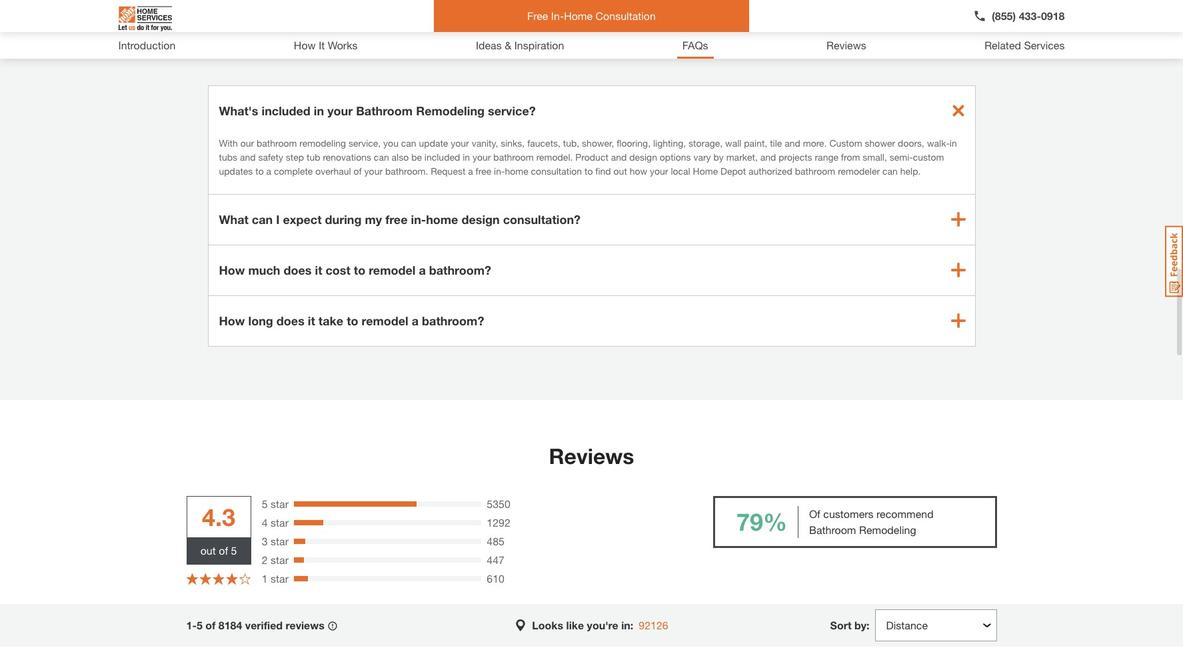 Task type: vqa. For each thing, say whether or not it's contained in the screenshot.
topmost Applying
no



Task type: locate. For each thing, give the bounding box(es) containing it.
0 horizontal spatial of
[[206, 618, 216, 631]]

0 vertical spatial home
[[564, 9, 593, 22]]

to right take
[[347, 313, 358, 328]]

it left take
[[308, 313, 315, 328]]

design
[[630, 151, 657, 162], [462, 212, 500, 226]]

in- inside with our bathroom remodeling service, you can update your vanity, sinks, faucets, tub, shower, flooring, lighting, storage, wall paint, tile and more. custom shower doors, walk-in tubs and safety step tub renovations can also be included in your bathroom remodel. product and design options vary by market, and projects range from small, semi-custom updates to a complete overhaul of your bathroom. request a free in-home consultation to find out how your local home depot authorized bathroom remodeler can help.
[[494, 165, 505, 176]]

does right much
[[284, 262, 312, 277]]

in up request
[[463, 151, 470, 162]]

reviews
[[286, 618, 325, 631]]

my
[[365, 212, 382, 226]]

related services
[[985, 39, 1065, 51]]

0 horizontal spatial in
[[314, 103, 324, 118]]

wall
[[725, 137, 742, 148]]

1 vertical spatial in-
[[411, 212, 426, 226]]

it for cost
[[315, 262, 322, 277]]

2 vertical spatial how
[[219, 313, 245, 328]]

complete
[[274, 165, 313, 176]]

and
[[785, 137, 801, 148], [240, 151, 256, 162], [611, 151, 627, 162], [761, 151, 776, 162]]

sort by:
[[830, 618, 870, 631]]

485 2 star
[[262, 534, 505, 566]]

1 horizontal spatial of
[[219, 544, 228, 556]]

0 vertical spatial home
[[505, 165, 529, 176]]

what's
[[219, 103, 258, 118]]

step
[[286, 151, 304, 162]]

1 vertical spatial out
[[200, 544, 216, 556]]

free right my in the top of the page
[[385, 212, 408, 226]]

1 ★ from the left
[[186, 571, 198, 586]]

recommend
[[877, 507, 934, 520]]

5 star
[[262, 497, 289, 510]]

your right "how"
[[650, 165, 668, 176]]

1 vertical spatial bathroom
[[494, 151, 534, 162]]

0 vertical spatial bathroom?
[[429, 262, 491, 277]]

and up projects
[[785, 137, 801, 148]]

vary
[[694, 151, 711, 162]]

design down request
[[462, 212, 500, 226]]

3
[[262, 534, 268, 547]]

bathroom down customers
[[809, 523, 856, 536]]

how for how long does it take to remodel a bathroom?
[[219, 313, 245, 328]]

questions
[[632, 32, 735, 58]]

in
[[314, 103, 324, 118], [950, 137, 957, 148], [463, 151, 470, 162]]

out of 5
[[200, 544, 237, 556]]

1 horizontal spatial out
[[614, 165, 627, 176]]

free
[[527, 9, 548, 22]]

2
[[262, 553, 268, 566]]

5 left 8184
[[197, 618, 203, 631]]

447 1 star
[[262, 553, 505, 584]]

4 star link
[[262, 514, 289, 530]]

safety
[[258, 151, 283, 162]]

of down renovations
[[354, 165, 362, 176]]

tub
[[307, 151, 320, 162]]

0 vertical spatial 5
[[262, 497, 268, 510]]

2 horizontal spatial of
[[354, 165, 362, 176]]

home down vary
[[693, 165, 718, 176]]

1292 3 star
[[262, 516, 511, 547]]

(855) 433-0918 link
[[974, 8, 1065, 24]]

does
[[284, 262, 312, 277], [277, 313, 305, 328]]

with
[[219, 137, 238, 148]]

star inside 1292 3 star
[[271, 534, 289, 547]]

0 horizontal spatial reviews
[[549, 443, 634, 468]]

home down the sinks,
[[505, 165, 529, 176]]

bathroom
[[257, 137, 297, 148], [494, 151, 534, 162], [795, 165, 836, 176]]

1 horizontal spatial 5
[[231, 544, 237, 556]]

0 vertical spatial of
[[354, 165, 362, 176]]

2 star from the top
[[271, 516, 289, 528]]

0 vertical spatial remodeling
[[416, 103, 485, 118]]

also
[[392, 151, 409, 162]]

star right 3
[[271, 534, 289, 547]]

does right long
[[277, 313, 305, 328]]

how for how it works
[[294, 39, 316, 51]]

how left long
[[219, 313, 245, 328]]

2 horizontal spatial bathroom
[[795, 165, 836, 176]]

1 vertical spatial free
[[385, 212, 408, 226]]

out right the find
[[614, 165, 627, 176]]

consultation
[[596, 9, 656, 22]]

star inside 447 1 star
[[271, 572, 289, 584]]

0 vertical spatial how
[[294, 39, 316, 51]]

renovations
[[323, 151, 371, 162]]

free down vanity,
[[476, 165, 492, 176]]

star up 4 star link
[[271, 497, 289, 510]]

how for how much does it cost to remodel a bathroom?
[[219, 262, 245, 277]]

how left it
[[294, 39, 316, 51]]

0918
[[1041, 9, 1065, 22]]

be
[[411, 151, 422, 162]]

of right 1-
[[206, 618, 216, 631]]

inspiration
[[515, 39, 564, 51]]

1 vertical spatial design
[[462, 212, 500, 226]]

tubs
[[219, 151, 237, 162]]

1 vertical spatial it
[[308, 313, 315, 328]]

in- down the sinks,
[[494, 165, 505, 176]]

how
[[294, 39, 316, 51], [219, 262, 245, 277], [219, 313, 245, 328]]

1 horizontal spatial design
[[630, 151, 657, 162]]

frequently asked questions
[[449, 32, 735, 58]]

1 vertical spatial reviews
[[549, 443, 634, 468]]

1 vertical spatial home
[[693, 165, 718, 176]]

1-
[[186, 618, 197, 631]]

included up step
[[262, 103, 311, 118]]

included
[[262, 103, 311, 118], [425, 151, 460, 162]]

1 horizontal spatial free
[[476, 165, 492, 176]]

service?
[[488, 103, 536, 118]]

out inside with our bathroom remodeling service, you can update your vanity, sinks, faucets, tub, shower, flooring, lighting, storage, wall paint, tile and more. custom shower doors, walk-in tubs and safety step tub renovations can also be included in your bathroom remodel. product and design options vary by market, and projects range from small, semi-custom updates to a complete overhaul of your bathroom. request a free in-home consultation to find out how your local home depot authorized bathroom remodeler can help.
[[614, 165, 627, 176]]

it
[[315, 262, 322, 277], [308, 313, 315, 328]]

does for long
[[277, 313, 305, 328]]

local
[[671, 165, 691, 176]]

much
[[248, 262, 280, 277]]

0 vertical spatial design
[[630, 151, 657, 162]]

home up frequently asked questions
[[564, 9, 593, 22]]

custom
[[830, 137, 863, 148]]

1292
[[487, 516, 511, 528]]

2 horizontal spatial in
[[950, 137, 957, 148]]

1 vertical spatial how
[[219, 262, 245, 277]]

can
[[401, 137, 417, 148], [374, 151, 389, 162], [883, 165, 898, 176], [252, 212, 273, 226]]

how left much
[[219, 262, 245, 277]]

product
[[576, 151, 609, 162]]

remodel for cost
[[369, 262, 416, 277]]

remodeling
[[416, 103, 485, 118], [859, 523, 917, 536]]

79%
[[737, 507, 787, 536]]

0 horizontal spatial remodeling
[[416, 103, 485, 118]]

0 horizontal spatial included
[[262, 103, 311, 118]]

0 vertical spatial remodel
[[369, 262, 416, 277]]

it left 'cost'
[[315, 262, 322, 277]]

out up ☆ ☆ ☆ ☆ ☆
[[200, 544, 216, 556]]

paint,
[[744, 137, 768, 148]]

5 star from the top
[[271, 572, 289, 584]]

4
[[262, 516, 268, 528]]

your down vanity,
[[473, 151, 491, 162]]

shower
[[865, 137, 896, 148]]

to down product
[[585, 165, 593, 176]]

bathroom up safety at the left of the page
[[257, 137, 297, 148]]

4 star from the top
[[271, 553, 289, 566]]

1 vertical spatial bathroom?
[[422, 313, 484, 328]]

485
[[487, 534, 505, 547]]

3 star from the top
[[271, 534, 289, 547]]

home down request
[[426, 212, 458, 226]]

1 vertical spatial does
[[277, 313, 305, 328]]

bathroom up you
[[356, 103, 413, 118]]

in- right my in the top of the page
[[411, 212, 426, 226]]

0 horizontal spatial in-
[[411, 212, 426, 226]]

0 vertical spatial free
[[476, 165, 492, 176]]

of inside with our bathroom remodeling service, you can update your vanity, sinks, faucets, tub, shower, flooring, lighting, storage, wall paint, tile and more. custom shower doors, walk-in tubs and safety step tub renovations can also be included in your bathroom remodel. product and design options vary by market, and projects range from small, semi-custom updates to a complete overhaul of your bathroom. request a free in-home consultation to find out how your local home depot authorized bathroom remodeler can help.
[[354, 165, 362, 176]]

5 ☆ from the left
[[239, 571, 251, 586]]

included up request
[[425, 151, 460, 162]]

does for much
[[284, 262, 312, 277]]

0 vertical spatial it
[[315, 262, 322, 277]]

1 vertical spatial included
[[425, 151, 460, 162]]

sort
[[830, 618, 852, 631]]

1 horizontal spatial reviews
[[827, 39, 867, 51]]

1 horizontal spatial in
[[463, 151, 470, 162]]

home
[[564, 9, 593, 22], [693, 165, 718, 176]]

home inside free in-home consultation button
[[564, 9, 593, 22]]

in right doors,
[[950, 137, 957, 148]]

8184
[[219, 618, 242, 631]]

1 horizontal spatial remodeling
[[859, 523, 917, 536]]

bathroom down the sinks,
[[494, 151, 534, 162]]

sinks,
[[501, 137, 525, 148]]

can down semi-
[[883, 165, 898, 176]]

our
[[240, 137, 254, 148]]

to
[[256, 165, 264, 176], [585, 165, 593, 176], [354, 262, 365, 277], [347, 313, 358, 328]]

in up remodeling
[[314, 103, 324, 118]]

how long does it take to remodel a bathroom?
[[219, 313, 484, 328]]

0 horizontal spatial home
[[564, 9, 593, 22]]

2 vertical spatial 5
[[197, 618, 203, 631]]

related
[[985, 39, 1022, 51]]

of
[[354, 165, 362, 176], [219, 544, 228, 556], [206, 618, 216, 631]]

your down service,
[[364, 165, 383, 176]]

reviews
[[827, 39, 867, 51], [549, 443, 634, 468]]

it for take
[[308, 313, 315, 328]]

walk-
[[927, 137, 950, 148]]

remodeling down recommend
[[859, 523, 917, 536]]

of
[[809, 507, 821, 520]]

2 vertical spatial of
[[206, 618, 216, 631]]

can down you
[[374, 151, 389, 162]]

design up "how"
[[630, 151, 657, 162]]

5 left 3
[[231, 544, 237, 556]]

0 horizontal spatial bathroom
[[356, 103, 413, 118]]

your left vanity,
[[451, 137, 469, 148]]

home inside with our bathroom remodeling service, you can update your vanity, sinks, faucets, tub, shower, flooring, lighting, storage, wall paint, tile and more. custom shower doors, walk-in tubs and safety step tub renovations can also be included in your bathroom remodel. product and design options vary by market, and projects range from small, semi-custom updates to a complete overhaul of your bathroom. request a free in-home consultation to find out how your local home depot authorized bathroom remodeler can help.
[[693, 165, 718, 176]]

bathroom?
[[429, 262, 491, 277], [422, 313, 484, 328]]

0 vertical spatial does
[[284, 262, 312, 277]]

4.3
[[202, 502, 235, 531]]

5 up 4
[[262, 497, 268, 510]]

star right 2
[[271, 553, 289, 566]]

1 horizontal spatial in-
[[494, 165, 505, 176]]

1 vertical spatial remodeling
[[859, 523, 917, 536]]

0 vertical spatial included
[[262, 103, 311, 118]]

remodel right take
[[362, 313, 409, 328]]

of up ☆ ☆ ☆ ☆ ☆
[[219, 544, 228, 556]]

&
[[505, 39, 512, 51]]

remodeling up the update
[[416, 103, 485, 118]]

1 vertical spatial bathroom
[[809, 523, 856, 536]]

0 vertical spatial in-
[[494, 165, 505, 176]]

1 horizontal spatial bathroom
[[809, 523, 856, 536]]

1 vertical spatial remodel
[[362, 313, 409, 328]]

0 vertical spatial out
[[614, 165, 627, 176]]

0 horizontal spatial free
[[385, 212, 408, 226]]

0 vertical spatial bathroom
[[257, 137, 297, 148]]

star right 1
[[271, 572, 289, 584]]

star right 4
[[271, 516, 289, 528]]

☆ ☆ ☆ ☆ ☆
[[186, 571, 251, 586]]

free in-home consultation
[[527, 9, 656, 22]]

1 vertical spatial home
[[426, 212, 458, 226]]

star inside 5350 4 star
[[271, 516, 289, 528]]

star inside 485 2 star
[[271, 553, 289, 566]]

2 star link
[[262, 552, 289, 568]]

1 horizontal spatial included
[[425, 151, 460, 162]]

1 horizontal spatial home
[[505, 165, 529, 176]]

star for 4
[[271, 516, 289, 528]]

bathroom down range
[[795, 165, 836, 176]]

1 horizontal spatial home
[[693, 165, 718, 176]]

remodel down what can i expect during my free in-home design consultation?
[[369, 262, 416, 277]]



Task type: describe. For each thing, give the bounding box(es) containing it.
frequently
[[449, 32, 556, 58]]

consultation
[[531, 165, 582, 176]]

looks
[[532, 618, 564, 631]]

your up remodeling
[[327, 103, 353, 118]]

consultation?
[[503, 212, 581, 226]]

depot
[[721, 165, 746, 176]]

more.
[[803, 137, 827, 148]]

1 vertical spatial 5
[[231, 544, 237, 556]]

i
[[276, 212, 280, 226]]

verified
[[245, 618, 283, 631]]

update
[[419, 137, 448, 148]]

3 ★ from the left
[[213, 571, 225, 586]]

overhaul
[[316, 165, 351, 176]]

0 vertical spatial bathroom
[[356, 103, 413, 118]]

free inside with our bathroom remodeling service, you can update your vanity, sinks, faucets, tub, shower, flooring, lighting, storage, wall paint, tile and more. custom shower doors, walk-in tubs and safety step tub renovations can also be included in your bathroom remodel. product and design options vary by market, and projects range from small, semi-custom updates to a complete overhaul of your bathroom. request a free in-home consultation to find out how your local home depot authorized bathroom remodeler can help.
[[476, 165, 492, 176]]

(855)
[[992, 9, 1016, 22]]

1 ☆ from the left
[[186, 571, 198, 586]]

in:
[[622, 618, 634, 631]]

5 ★ from the left
[[239, 571, 251, 586]]

bathroom? for how much does it cost to remodel a bathroom?
[[429, 262, 491, 277]]

asked
[[562, 32, 626, 58]]

2 vertical spatial bathroom
[[795, 165, 836, 176]]

help.
[[901, 165, 921, 176]]

0 horizontal spatial 5
[[197, 618, 203, 631]]

home inside with our bathroom remodeling service, you can update your vanity, sinks, faucets, tub, shower, flooring, lighting, storage, wall paint, tile and more. custom shower doors, walk-in tubs and safety step tub renovations can also be included in your bathroom remodel. product and design options vary by market, and projects range from small, semi-custom updates to a complete overhaul of your bathroom. request a free in-home consultation to find out how your local home depot authorized bathroom remodeler can help.
[[505, 165, 529, 176]]

1 horizontal spatial bathroom
[[494, 151, 534, 162]]

★ ★ ★ ★ ★
[[186, 571, 251, 586]]

and down the flooring, at the right
[[611, 151, 627, 162]]

433-
[[1019, 9, 1041, 22]]

remodeler
[[838, 165, 880, 176]]

remodel for take
[[362, 313, 409, 328]]

star for 2
[[271, 553, 289, 566]]

service,
[[349, 137, 381, 148]]

authorized
[[749, 165, 793, 176]]

0 vertical spatial reviews
[[827, 39, 867, 51]]

by:
[[855, 618, 870, 631]]

1 star from the top
[[271, 497, 289, 510]]

services
[[1024, 39, 1065, 51]]

0 horizontal spatial out
[[200, 544, 216, 556]]

how
[[630, 165, 648, 176]]

cost
[[326, 262, 351, 277]]

like
[[566, 618, 584, 631]]

remodeling inside the of customers recommend bathroom remodeling
[[859, 523, 917, 536]]

1-5 of 8184 verified reviews
[[186, 618, 328, 631]]

1 vertical spatial in
[[950, 137, 957, 148]]

how much does it cost to remodel a bathroom?
[[219, 262, 491, 277]]

0 horizontal spatial home
[[426, 212, 458, 226]]

610
[[487, 572, 505, 584]]

of customers recommend bathroom remodeling
[[809, 507, 934, 536]]

during
[[325, 212, 362, 226]]

by
[[714, 151, 724, 162]]

what
[[219, 212, 249, 226]]

design inside with our bathroom remodeling service, you can update your vanity, sinks, faucets, tub, shower, flooring, lighting, storage, wall paint, tile and more. custom shower doors, walk-in tubs and safety step tub renovations can also be included in your bathroom remodel. product and design options vary by market, and projects range from small, semi-custom updates to a complete overhaul of your bathroom. request a free in-home consultation to find out how your local home depot authorized bathroom remodeler can help.
[[630, 151, 657, 162]]

tile
[[770, 137, 782, 148]]

bathroom? for how long does it take to remodel a bathroom?
[[422, 313, 484, 328]]

3 ☆ from the left
[[213, 571, 225, 586]]

faqs
[[683, 39, 709, 51]]

what's included in your bathroom remodeling service?
[[219, 103, 536, 118]]

remodel.
[[537, 151, 573, 162]]

(855) 433-0918
[[992, 9, 1065, 22]]

5350
[[487, 497, 511, 510]]

star for 1
[[271, 572, 289, 584]]

bathroom inside the of customers recommend bathroom remodeling
[[809, 523, 856, 536]]

2 ☆ from the left
[[200, 571, 212, 586]]

1
[[262, 572, 268, 584]]

with our bathroom remodeling service, you can update your vanity, sinks, faucets, tub, shower, flooring, lighting, storage, wall paint, tile and more. custom shower doors, walk-in tubs and safety step tub renovations can also be included in your bathroom remodel. product and design options vary by market, and projects range from small, semi-custom updates to a complete overhaul of your bathroom. request a free in-home consultation to find out how your local home depot authorized bathroom remodeler can help.
[[219, 137, 957, 176]]

lighting,
[[653, 137, 686, 148]]

you're
[[587, 618, 619, 631]]

options
[[660, 151, 691, 162]]

and up authorized
[[761, 151, 776, 162]]

ideas & inspiration
[[476, 39, 564, 51]]

3 star link
[[262, 533, 289, 549]]

faucets,
[[528, 137, 561, 148]]

0 horizontal spatial design
[[462, 212, 500, 226]]

can up be on the left top
[[401, 137, 417, 148]]

find
[[596, 165, 611, 176]]

shower,
[[582, 137, 614, 148]]

request
[[431, 165, 466, 176]]

doors,
[[898, 137, 925, 148]]

1 vertical spatial of
[[219, 544, 228, 556]]

0 vertical spatial in
[[314, 103, 324, 118]]

4 ★ from the left
[[226, 571, 238, 586]]

market,
[[727, 151, 758, 162]]

0 horizontal spatial bathroom
[[257, 137, 297, 148]]

and down our at the top left of the page
[[240, 151, 256, 162]]

1 star link
[[262, 570, 289, 586]]

feedback link image
[[1166, 225, 1184, 297]]

to right 'cost'
[[354, 262, 365, 277]]

customers
[[824, 507, 874, 520]]

updates
[[219, 165, 253, 176]]

remodeling
[[300, 137, 346, 148]]

2 vertical spatial in
[[463, 151, 470, 162]]

bathroom.
[[385, 165, 428, 176]]

flooring,
[[617, 137, 651, 148]]

storage,
[[689, 137, 723, 148]]

how it works
[[294, 39, 358, 51]]

take
[[319, 313, 343, 328]]

semi-
[[890, 151, 913, 162]]

free in-home consultation button
[[434, 0, 750, 32]]

works
[[328, 39, 358, 51]]

included inside with our bathroom remodeling service, you can update your vanity, sinks, faucets, tub, shower, flooring, lighting, storage, wall paint, tile and more. custom shower doors, walk-in tubs and safety step tub renovations can also be included in your bathroom remodel. product and design options vary by market, and projects range from small, semi-custom updates to a complete overhaul of your bathroom. request a free in-home consultation to find out how your local home depot authorized bathroom remodeler can help.
[[425, 151, 460, 162]]

custom
[[913, 151, 944, 162]]

4 ☆ from the left
[[226, 571, 238, 586]]

tub,
[[563, 137, 580, 148]]

to down safety at the left of the page
[[256, 165, 264, 176]]

2 ★ from the left
[[200, 571, 212, 586]]

introduction
[[118, 39, 176, 51]]

small,
[[863, 151, 887, 162]]

star for 3
[[271, 534, 289, 547]]

do it for you logo image
[[118, 1, 172, 37]]

ideas
[[476, 39, 502, 51]]

2 horizontal spatial 5
[[262, 497, 268, 510]]

can left i
[[252, 212, 273, 226]]



